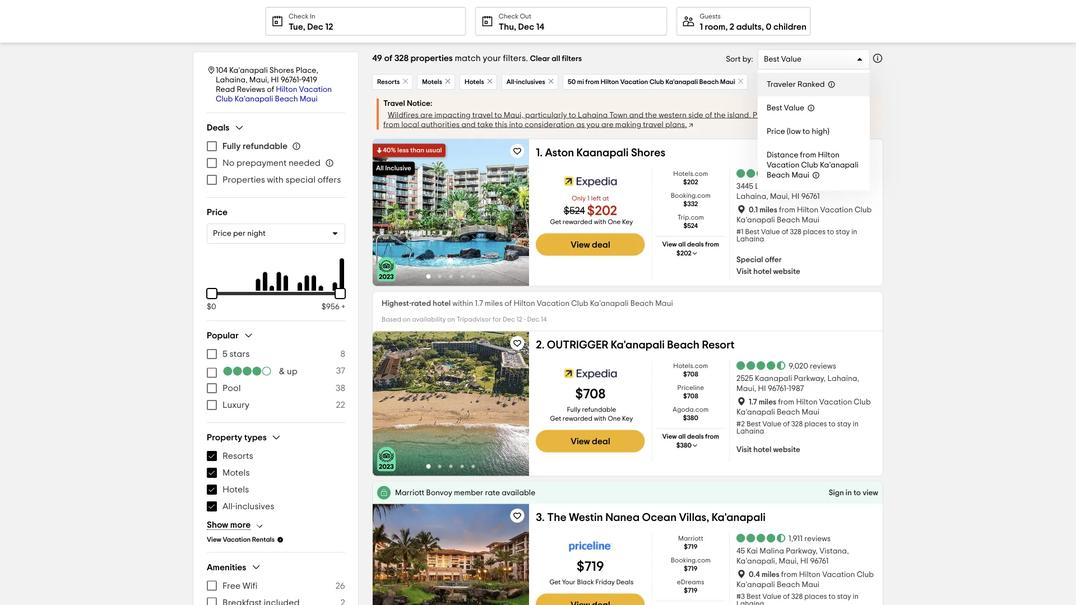 Task type: describe. For each thing, give the bounding box(es) containing it.
in for 1. aston kaanapali shores
[[852, 229, 858, 236]]

1,911 reviews link
[[789, 535, 831, 544]]

2 horizontal spatial travel
[[802, 111, 823, 119]]

rate
[[485, 489, 500, 497]]

2. outrigger ka'anapali beach resort
[[536, 340, 735, 351]]

price for price per night
[[213, 230, 232, 238]]

$380 inside agoda.com $380
[[683, 415, 699, 422]]

to inside #2 best value of 328 places to stay in lahaina
[[829, 421, 836, 428]]

beach up #1 best value of 328 places to stay in lahaina
[[777, 216, 800, 224]]

free wifi
[[223, 582, 258, 591]]

2525 kaanapali parkway ,
[[737, 375, 828, 383]]

availability
[[412, 317, 446, 323]]

vacation down vistana
[[823, 571, 855, 579]]

filters.
[[503, 54, 528, 63]]

particularly
[[525, 111, 567, 119]]

in for 3. the westin nanea ocean villas, ka'anapali
[[853, 594, 859, 601]]

rewarded inside fully refundable pay up to 12x get rewarded with one key
[[563, 416, 593, 422]]

aston
[[545, 147, 574, 158]]

stay for $719
[[837, 594, 852, 601]]

hilton vacation club ka'anapali beach maui
[[216, 86, 332, 103]]

inclusives inside menu
[[235, 502, 274, 511]]

advisories
[[825, 111, 861, 119]]

104 ka'anapali shores place, lahaina, maui, hi 96761-9419
[[216, 66, 318, 84]]

left
[[591, 195, 601, 202]]

room
[[705, 22, 726, 31]]

to inside fully refundable pay up to 12x get rewarded with one key
[[536, 434, 543, 440]]

0 vertical spatial are
[[421, 111, 433, 119]]

wildfires are impacting travel to maui, particularly to lahaina town and the western side of the island. please check travel advisories from local authorities and take this into consideration as you are making travel plans.
[[384, 111, 861, 129]]

from inside the view all deals from $202
[[706, 241, 719, 248]]

328 for 3. the westin nanea ocean villas, ka'anapali
[[792, 594, 803, 601]]

9,020
[[789, 363, 809, 371]]

one inside pay up to 12x get rewarded with one key
[[608, 219, 621, 226]]

ka'anapali inside hilton vacation club ka'anapali beach maui
[[235, 95, 273, 103]]

special offer visit hotel website
[[737, 256, 801, 276]]

1 horizontal spatial inclusives
[[516, 78, 545, 85]]

vacation down road
[[821, 206, 853, 214]]

beach up hotels.com $708
[[667, 340, 700, 351]]

view vacation rentals link
[[207, 537, 345, 544]]

hotel inside special offer visit hotel website
[[754, 268, 772, 276]]

all inside 49 of 328 properties match your filters. clear all filters
[[552, 55, 560, 63]]

hi inside 1,911 reviews 45 kai malina parkway , vistana , ka'anapali, maui, hi 96761
[[801, 558, 809, 566]]

traveler
[[767, 81, 796, 89]]

reviews for 9,020
[[810, 363, 837, 371]]

value for 1. aston kaanapali shores
[[761, 229, 780, 236]]

0 vertical spatial best value
[[764, 56, 802, 63]]

out
[[520, 13, 531, 20]]

lahaina, inside "3,524 reviews 3445 lower honoapiilani road , lahaina, maui, hi 96761"
[[737, 193, 769, 201]]

to inside button
[[854, 489, 861, 497]]

plans.
[[666, 121, 687, 129]]

of inside #2 best value of 328 places to stay in lahaina
[[783, 421, 790, 428]]

hi inside 104 ka'anapali shores place, lahaina, maui, hi 96761-9419
[[271, 76, 279, 84]]

3445
[[737, 183, 754, 191]]

$202 for $524 $202
[[587, 204, 617, 218]]

sign
[[829, 489, 844, 497]]

$708 up fully refundable pay up to 12x get rewarded with one key
[[576, 388, 606, 401]]

rewarded inside pay up to 12x get rewarded with one key
[[563, 219, 593, 226]]

pay up to 12x get rewarded with one key
[[536, 219, 633, 257]]

5
[[223, 350, 228, 359]]

marriott for bonvoy
[[395, 489, 425, 497]]

view inside the view all deals from $202
[[663, 241, 677, 248]]

trip.com $524
[[678, 214, 704, 230]]

best right by: at the top
[[764, 56, 780, 63]]

miles for 2. outrigger ka'anapali beach resort
[[759, 398, 777, 406]]

inclusive
[[385, 165, 412, 172]]

of right '49'
[[384, 54, 393, 63]]

view vacation rentals
[[207, 537, 275, 544]]

beach up '#3 best value of 328 places to stay in lahaina' on the right of the page
[[777, 581, 800, 589]]

maui, inside "3,524 reviews 3445 lower honoapiilani road , lahaina, maui, hi 96761"
[[770, 193, 790, 201]]

hotels.com $202
[[674, 171, 708, 186]]

website inside special offer visit hotel website
[[773, 268, 801, 276]]

hi inside "3,524 reviews 3445 lower honoapiilani road , lahaina, maui, hi 96761"
[[792, 193, 800, 201]]

vacation inside hilton vacation club ka'anapali beach maui
[[299, 86, 332, 93]]

best for 2. outrigger ka'anapali beach resort
[[747, 421, 761, 428]]

miles for 1. aston kaanapali shores
[[760, 206, 778, 214]]

2 the from the left
[[714, 111, 726, 119]]

3. the westin nanea ocean villas, ka'anapali link
[[536, 512, 766, 523]]

club inside distance from hilton vacation club ka'anapali beach maui
[[802, 161, 819, 169]]

1 vertical spatial all-
[[223, 502, 235, 511]]

all
[[376, 165, 384, 172]]

get inside fully refundable pay up to 12x get rewarded with one key
[[550, 416, 561, 422]]

45
[[737, 548, 745, 556]]

0 horizontal spatial and
[[462, 121, 476, 129]]

maui, inside wildfires are impacting travel to maui, particularly to lahaina town and the western side of the island. please check travel advisories from local authorities and take this into consideration as you are making travel plans.
[[504, 111, 524, 119]]

check in tue, dec 12
[[289, 13, 333, 31]]

96761- inside 104 ka'anapali shores place, lahaina, maui, hi 96761-9419
[[281, 76, 302, 84]]

#2 best value of 328 places to stay in lahaina
[[737, 421, 859, 435]]

maui, inside lahaina, maui, hi 96761-1987
[[737, 385, 757, 393]]

1 horizontal spatial 12
[[517, 317, 522, 323]]

club inside hilton vacation club ka'anapali beach maui
[[216, 95, 233, 103]]

26
[[336, 582, 345, 591]]

$202 inside the view all deals from $202
[[677, 250, 692, 257]]

ka'anapali,
[[737, 558, 777, 566]]

5 stars
[[223, 350, 250, 359]]

highest-rated hotel within 1.7 miles of hilton vacation club ka'anapali beach maui
[[382, 300, 673, 308]]

14 inside check out thu, dec 14
[[536, 22, 545, 31]]

#3
[[737, 594, 745, 601]]

hilton inside hilton vacation club ka'anapali beach maui
[[276, 86, 297, 93]]

view all deals from $202
[[663, 241, 719, 257]]

usual
[[426, 147, 442, 154]]

the
[[547, 512, 567, 523]]

0 vertical spatial resorts
[[377, 78, 400, 85]]

of inside '#3 best value of 328 places to stay in lahaina'
[[783, 594, 790, 601]]

1.7 miles
[[749, 398, 777, 406]]

best for 3. the westin nanea ocean villas, ka'anapali
[[747, 594, 761, 601]]

all for ka'anapali
[[679, 434, 686, 440]]

hilton up -
[[514, 300, 535, 308]]

hotels.com for shores
[[674, 171, 708, 177]]

9,020 reviews link
[[789, 363, 837, 371]]

parkway inside 1,911 reviews 45 kai malina parkway , vistana , ka'anapali, maui, hi 96761
[[786, 548, 816, 556]]

hotels inside menu
[[223, 486, 249, 495]]

$956 +
[[322, 303, 345, 311]]

hilton down honoapiilani
[[797, 206, 819, 214]]

maui inside distance from hilton vacation club ka'anapali beach maui
[[792, 172, 810, 179]]

menu for popular
[[207, 346, 345, 414]]

dec inside check in tue, dec 12
[[307, 22, 323, 31]]

menu for amenities
[[207, 578, 345, 606]]

1 vertical spatial all-inclusives
[[223, 502, 274, 511]]

price per night
[[213, 230, 266, 238]]

tripadvisor
[[457, 317, 491, 323]]

value for 2. outrigger ka'anapali beach resort
[[763, 421, 782, 428]]

maui up 2. outrigger ka'anapali beach resort link
[[656, 300, 673, 308]]

1 for left
[[588, 195, 590, 202]]

maui up #2 best value of 328 places to stay in lahaina
[[802, 408, 820, 416]]

0 vertical spatial kaanapali
[[577, 147, 629, 158]]

(low
[[787, 128, 801, 136]]

notice:
[[407, 100, 432, 107]]

& up
[[279, 367, 298, 376]]

miles for 3. the westin nanea ocean villas, ka'anapali
[[762, 571, 780, 579]]

needed
[[289, 159, 321, 168]]

hi inside lahaina, maui, hi 96761-1987
[[758, 385, 766, 393]]

1. aston kaanapali shores
[[536, 147, 666, 158]]

nanea
[[606, 512, 640, 523]]

westin
[[569, 512, 603, 523]]

0 horizontal spatial travel
[[472, 111, 493, 119]]

menu containing resorts
[[207, 448, 345, 515]]

with inside pay up to 12x get rewarded with one key
[[594, 219, 607, 226]]

1 the from the left
[[646, 111, 657, 119]]

visit inside special offer visit hotel website
[[737, 268, 752, 276]]

in inside button
[[846, 489, 852, 497]]

lahaina for 3. the westin nanea ocean villas, ka'anapali
[[737, 601, 764, 606]]

fully refundable pay up to 12x get rewarded with one key
[[536, 407, 633, 449]]

1 vertical spatial motels
[[223, 469, 250, 478]]

more
[[230, 521, 251, 530]]

from hilton vacation club ka'anapali beach maui for $719
[[737, 571, 874, 589]]

, inside "3,524 reviews 3445 lower honoapiilani road , lahaina, maui, hi 96761"
[[847, 183, 849, 191]]

edreams
[[677, 579, 705, 586]]

in for 2. outrigger ka'anapali beach resort
[[853, 421, 859, 428]]

marriott for $719
[[678, 536, 704, 542]]

kai
[[747, 548, 758, 556]]

please
[[753, 111, 777, 119]]

get your black friday deals
[[550, 579, 634, 586]]

best down traveler
[[767, 104, 783, 112]]

of down 104 ka'anapali shores place, lahaina, maui, hi 96761-9419
[[267, 86, 274, 93]]

up inside fully refundable pay up to 12x get rewarded with one key
[[536, 425, 544, 431]]

9419
[[302, 76, 317, 84]]

0 vertical spatial motels
[[422, 78, 442, 85]]

priceline
[[678, 385, 704, 392]]

vacation up the town
[[621, 78, 648, 85]]

fully for fully refundable
[[223, 142, 241, 151]]

vistana
[[820, 548, 847, 556]]

1,911
[[789, 535, 803, 543]]

beach up side
[[700, 78, 719, 85]]

1 horizontal spatial travel
[[643, 121, 664, 129]]

view deal for outrigger
[[571, 437, 610, 446]]

dec right -
[[527, 317, 540, 323]]

1 vertical spatial deals
[[617, 579, 634, 586]]

hilton up '#3 best value of 328 places to stay in lahaina' on the right of the page
[[799, 571, 821, 579]]

from hilton vacation club ka'anapali beach maui for $708
[[737, 398, 871, 416]]

children
[[774, 22, 807, 31]]

96761- inside lahaina, maui, hi 96761-1987
[[768, 385, 789, 393]]

in
[[310, 13, 316, 20]]

0 vertical spatial hotels
[[465, 78, 484, 85]]

amenities
[[207, 563, 246, 572]]

hilton right mi
[[601, 78, 619, 85]]

1 vertical spatial hotel
[[433, 300, 451, 308]]

12x inside pay up to 12x get rewarded with one key
[[536, 250, 546, 257]]

96761 inside "3,524 reviews 3445 lower honoapiilani road , lahaina, maui, hi 96761"
[[802, 193, 820, 201]]

refundable for fully refundable pay up to 12x get rewarded with one key
[[582, 407, 616, 414]]

lahaina, inside 104 ka'anapali shores place, lahaina, maui, hi 96761-9419
[[216, 76, 248, 84]]

take
[[478, 121, 493, 129]]

3,524 reviews link
[[789, 170, 835, 179]]

check for tue,
[[289, 13, 309, 20]]

to inside #1 best value of 328 places to stay in lahaina
[[828, 229, 835, 236]]

night
[[247, 230, 266, 238]]

beach inside hilton vacation club ka'anapali beach maui
[[275, 95, 298, 103]]

group containing amenities
[[207, 562, 345, 606]]

4.0 of 5 bubbles image
[[223, 367, 272, 376]]

special
[[286, 175, 316, 184]]

travel notice:
[[384, 100, 432, 107]]

$719 up get your black friday deals
[[577, 560, 604, 574]]

maximum price slider
[[328, 281, 353, 306]]

0 vertical spatial parkway
[[794, 375, 824, 383]]

deal for kaanapali
[[592, 240, 610, 249]]

2 visit from the top
[[737, 446, 752, 454]]

1,911 reviews 45 kai malina parkway , vistana , ka'anapali, maui, hi 96761
[[737, 535, 849, 566]]

22
[[336, 401, 345, 410]]

1 vertical spatial are
[[602, 121, 614, 129]]

only 1 left at
[[572, 195, 609, 202]]

marriott bonvoy member rate available
[[395, 489, 536, 497]]

lahaina for 1. aston kaanapali shores
[[737, 236, 764, 243]]

of inside wildfires are impacting travel to maui, particularly to lahaina town and the western side of the island. please check travel advisories from local authorities and take this into consideration as you are making travel plans.
[[705, 111, 713, 119]]

2 expedia.com image from the top
[[564, 363, 617, 385]]

0.1 miles
[[749, 206, 778, 214]]

beach inside distance from hilton vacation club ka'anapali beach maui
[[767, 172, 790, 179]]

hotels.com $708
[[674, 363, 708, 378]]

traveler ranked
[[767, 81, 825, 89]]

1 from hilton vacation club ka'anapali beach maui from the top
[[737, 206, 872, 224]]

dec right for at the left bottom of the page
[[503, 317, 515, 323]]

vacation up 2.
[[537, 300, 570, 308]]

from inside 'view all deals from $380'
[[706, 434, 719, 440]]

0 horizontal spatial deals
[[207, 123, 230, 132]]

rated
[[412, 300, 431, 308]]

$719 for marriott
[[684, 544, 698, 551]]

black
[[577, 579, 594, 586]]

local
[[401, 121, 419, 129]]

0.4
[[749, 571, 760, 579]]

328 for 2. outrigger ka'anapali beach resort
[[792, 421, 803, 428]]

vacation down show more dropdown button
[[223, 537, 251, 544]]

key inside pay up to 12x get rewarded with one key
[[622, 219, 633, 226]]

lahaina for 2. outrigger ka'anapali beach resort
[[737, 428, 764, 435]]

shores inside 104 ka'anapali shores place, lahaina, maui, hi 96761-9419
[[270, 66, 294, 74]]



Task type: locate. For each thing, give the bounding box(es) containing it.
to inside '#3 best value of 328 places to stay in lahaina'
[[829, 594, 836, 601]]

ka'anapali inside 104 ka'anapali shores place, lahaina, maui, hi 96761-9419
[[229, 66, 268, 74]]

price left per
[[213, 230, 232, 238]]

1 vertical spatial best value
[[767, 104, 805, 112]]

view deal button for aston
[[536, 234, 645, 256]]

maui inside hilton vacation club ka'anapali beach maui
[[300, 95, 318, 103]]

2 booking.com from the top
[[671, 558, 711, 564]]

0 vertical spatial up
[[536, 232, 544, 239]]

2 vertical spatial hotel
[[754, 446, 772, 454]]

all inside 'view all deals from $380'
[[679, 434, 686, 440]]

1 visit from the top
[[737, 268, 752, 276]]

0 vertical spatial marriott
[[395, 489, 425, 497]]

into
[[509, 121, 523, 129]]

ranked
[[798, 81, 825, 89]]

of up visit hotel website
[[783, 421, 790, 428]]

menu
[[207, 138, 345, 188], [207, 346, 345, 414], [207, 448, 345, 515], [207, 578, 345, 606]]

&
[[279, 367, 285, 376]]

328 down 1,911 reviews 45 kai malina parkway , vistana , ka'anapali, maui, hi 96761
[[792, 594, 803, 601]]

1.7 right within
[[475, 300, 483, 308]]

travel up high)
[[802, 111, 823, 119]]

2 deal from the top
[[592, 437, 610, 446]]

0 vertical spatial booking.com
[[671, 193, 711, 199]]

$202 up booking.com $332
[[683, 179, 698, 186]]

read
[[216, 86, 235, 93]]

1 pay from the top
[[538, 223, 550, 230]]

from inside distance from hilton vacation club ka'anapali beach maui
[[800, 151, 817, 159]]

0 horizontal spatial lahaina,
[[216, 76, 248, 84]]

0 vertical spatial hotel
[[754, 268, 772, 276]]

96761- down place,
[[281, 76, 302, 84]]

value up traveler ranked
[[781, 56, 802, 63]]

2 on from the left
[[447, 317, 455, 323]]

hotel right rated
[[433, 300, 451, 308]]

1 rewarded from the top
[[563, 219, 593, 226]]

menu containing 5 stars
[[207, 346, 345, 414]]

0 vertical spatial reviews
[[809, 170, 835, 178]]

resorts inside menu
[[223, 452, 253, 461]]

2 one from the top
[[608, 416, 621, 422]]

properties
[[411, 54, 453, 63]]

based
[[382, 317, 401, 323]]

328 inside #2 best value of 328 places to stay in lahaina
[[792, 421, 803, 428]]

1 vertical spatial one
[[608, 416, 621, 422]]

vacation inside distance from hilton vacation club ka'anapali beach maui
[[767, 161, 800, 169]]

1 horizontal spatial and
[[630, 111, 644, 119]]

1 vertical spatial price
[[207, 208, 228, 217]]

group containing popular
[[207, 330, 345, 414]]

the westin nanea ocean villas, ka'anapali in maui image
[[373, 504, 529, 606], [373, 504, 529, 606]]

2 key from the top
[[622, 416, 633, 422]]

0.1
[[749, 206, 758, 214]]

1 horizontal spatial check
[[499, 13, 519, 20]]

328 inside '#3 best value of 328 places to stay in lahaina'
[[792, 594, 803, 601]]

all-inclusives down "filters."
[[507, 78, 545, 85]]

of right side
[[705, 111, 713, 119]]

refundable for fully refundable
[[243, 142, 288, 151]]

$719 inside marriott $719
[[684, 544, 698, 551]]

2 check from the left
[[499, 13, 519, 20]]

3,524
[[789, 170, 807, 178]]

$719 for booking.com
[[684, 566, 698, 573]]

check for thu,
[[499, 13, 519, 20]]

328 down 1987
[[792, 421, 803, 428]]

12 inside check in tue, dec 12
[[325, 22, 333, 31]]

0 vertical spatial deals
[[687, 241, 704, 248]]

website down offer
[[773, 268, 801, 276]]

#1
[[737, 229, 744, 236]]

0 vertical spatial get
[[550, 219, 561, 226]]

0 horizontal spatial 12
[[325, 22, 333, 31]]

expedia.com image down outrigger
[[564, 363, 617, 385]]

2 from hilton vacation club ka'anapali beach maui from the top
[[737, 398, 871, 416]]

maui, down lower
[[770, 193, 790, 201]]

0 vertical spatial with
[[267, 175, 284, 184]]

1 horizontal spatial 96761-
[[768, 385, 789, 393]]

$202 down trip.com $524
[[677, 250, 692, 257]]

0 vertical spatial all-inclusives
[[507, 78, 545, 85]]

deal
[[592, 240, 610, 249], [592, 437, 610, 446]]

4 menu from the top
[[207, 578, 345, 606]]

96761 inside 1,911 reviews 45 kai malina parkway , vistana , ka'anapali, maui, hi 96761
[[810, 558, 829, 566]]

up for pay
[[536, 232, 544, 239]]

1 vertical spatial 1.7
[[749, 398, 757, 406]]

best for 1. aston kaanapali shores
[[745, 229, 760, 236]]

in inside #1 best value of 328 places to stay in lahaina
[[852, 229, 858, 236]]

0 horizontal spatial hotels
[[223, 486, 249, 495]]

1 vertical spatial stay
[[837, 421, 852, 428]]

travel down western
[[643, 121, 664, 129]]

0 vertical spatial 1.7
[[475, 300, 483, 308]]

price left "(low"
[[767, 128, 785, 136]]

96761-
[[281, 76, 302, 84], [768, 385, 789, 393]]

2 hotels.com from the top
[[674, 363, 708, 370]]

1 vertical spatial inclusives
[[235, 502, 274, 511]]

$708 inside priceline $708
[[683, 393, 699, 400]]

of right within
[[505, 300, 512, 308]]

refundable inside fully refundable pay up to 12x get rewarded with one key
[[582, 407, 616, 414]]

marriott left bonvoy
[[395, 489, 425, 497]]

with inside fully refundable pay up to 12x get rewarded with one key
[[594, 416, 607, 422]]

value up "(low"
[[784, 104, 805, 112]]

your
[[562, 579, 576, 586]]

2 vertical spatial places
[[805, 594, 827, 601]]

0 vertical spatial $380
[[683, 415, 699, 422]]

places for $708
[[805, 421, 827, 428]]

visit hotel website
[[737, 446, 801, 454]]

all inclusive
[[376, 165, 412, 172]]

fully inside menu
[[223, 142, 241, 151]]

hotel down #2 best value of 328 places to stay in lahaina
[[754, 446, 772, 454]]

wifi
[[243, 582, 258, 591]]

up
[[536, 232, 544, 239], [287, 367, 298, 376], [536, 425, 544, 431]]

1 group from the top
[[207, 122, 345, 188]]

reviews right '9,020'
[[810, 363, 837, 371]]

3 menu from the top
[[207, 448, 345, 515]]

places down honoapiilani
[[803, 229, 826, 236]]

from inside wildfires are impacting travel to maui, particularly to lahaina town and the western side of the island. please check travel advisories from local authorities and take this into consideration as you are making travel plans.
[[384, 121, 400, 129]]

2 pay from the top
[[538, 416, 550, 422]]

parkway
[[794, 375, 824, 383], [786, 548, 816, 556]]

$708 up priceline
[[683, 371, 699, 378]]

1 horizontal spatial kaanapali
[[755, 375, 792, 383]]

1 vertical spatial website
[[773, 446, 801, 454]]

maui, inside 1,911 reviews 45 kai malina parkway , vistana , ka'anapali, maui, hi 96761
[[779, 558, 799, 566]]

1 expedia.com image from the top
[[564, 171, 617, 193]]

pay inside fully refundable pay up to 12x get rewarded with one key
[[538, 416, 550, 422]]

places down vistana
[[805, 594, 827, 601]]

group containing property types
[[207, 432, 345, 531]]

1 horizontal spatial motels
[[422, 78, 442, 85]]

$719
[[684, 544, 698, 551], [577, 560, 604, 574], [684, 566, 698, 573], [684, 588, 698, 595]]

parkway down 9,020 reviews link
[[794, 375, 824, 383]]

$719 for edreams
[[684, 588, 698, 595]]

1 horizontal spatial lahaina,
[[737, 193, 769, 201]]

at
[[603, 195, 609, 202]]

maui up '#3 best value of 328 places to stay in lahaina' on the right of the page
[[802, 581, 820, 589]]

1 check from the left
[[289, 13, 309, 20]]

up inside menu
[[287, 367, 298, 376]]

check
[[779, 111, 801, 119]]

$719 inside edreams $719
[[684, 588, 698, 595]]

96761 down vistana
[[810, 558, 829, 566]]

reviews for 3,524
[[809, 170, 835, 178]]

2 vertical spatial get
[[550, 579, 561, 586]]

1 vertical spatial and
[[462, 121, 476, 129]]

show
[[207, 521, 228, 530]]

$524 down only at top
[[564, 206, 585, 216]]

$202 for hotels.com $202
[[683, 179, 698, 186]]

12x inside fully refundable pay up to 12x get rewarded with one key
[[536, 443, 546, 449]]

all-
[[507, 78, 516, 85], [223, 502, 235, 511]]

hilton down 1987
[[796, 398, 818, 406]]

fully for fully refundable pay up to 12x get rewarded with one key
[[567, 407, 581, 414]]

0 vertical spatial places
[[803, 229, 826, 236]]

1 horizontal spatial 1
[[700, 22, 703, 31]]

1.7 down 2525
[[749, 398, 757, 406]]

outrigger ka'anapali beach resort in maui image
[[373, 332, 529, 476], [373, 332, 529, 476]]

value for 3. the westin nanea ocean villas, ka'anapali
[[763, 594, 782, 601]]

1 vertical spatial refundable
[[582, 407, 616, 414]]

1 website from the top
[[773, 268, 801, 276]]

0 horizontal spatial 1.7
[[475, 300, 483, 308]]

1 vertical spatial $524
[[684, 223, 698, 230]]

0 horizontal spatial fully
[[223, 142, 241, 151]]

on right based
[[403, 317, 411, 323]]

1 horizontal spatial the
[[714, 111, 726, 119]]

booking.com for shores
[[671, 193, 711, 199]]

all for kaanapali
[[679, 241, 686, 248]]

price for price
[[207, 208, 228, 217]]

your
[[483, 54, 501, 63]]

2 vertical spatial lahaina,
[[828, 375, 860, 383]]

kaanapali
[[577, 147, 629, 158], [755, 375, 792, 383]]

expedia.com image
[[564, 171, 617, 193], [564, 363, 617, 385]]

group
[[207, 122, 345, 188], [207, 330, 345, 414], [207, 432, 345, 531], [207, 562, 345, 606]]

0 horizontal spatial kaanapali
[[577, 147, 629, 158]]

$524 $202
[[564, 204, 617, 218]]

0 vertical spatial rewarded
[[563, 219, 593, 226]]

places down lahaina, maui, hi 96761-1987
[[805, 421, 827, 428]]

and up making on the top right of the page
[[630, 111, 644, 119]]

1 one from the top
[[608, 219, 621, 226]]

price up price per night
[[207, 208, 228, 217]]

visit down special
[[737, 268, 752, 276]]

2 12x from the top
[[536, 443, 546, 449]]

with inside menu
[[267, 175, 284, 184]]

booking.com down marriott $719 on the bottom right
[[671, 558, 711, 564]]

key inside fully refundable pay up to 12x get rewarded with one key
[[622, 416, 633, 422]]

$202 inside hotels.com $202
[[683, 179, 698, 186]]

booking.com $332
[[671, 193, 711, 208]]

lahaina inside '#3 best value of 328 places to stay in lahaina'
[[737, 601, 764, 606]]

2.
[[536, 340, 545, 351]]

villas,
[[679, 512, 709, 523]]

maui up #1 best value of 328 places to stay in lahaina
[[802, 216, 820, 224]]

booking.com $719
[[671, 558, 711, 573]]

member
[[454, 489, 484, 497]]

$524 inside trip.com $524
[[684, 223, 698, 230]]

$524 inside $524 $202
[[564, 206, 585, 216]]

thu,
[[499, 22, 516, 31]]

sort
[[726, 56, 741, 63]]

check inside check in tue, dec 12
[[289, 13, 309, 20]]

8
[[341, 350, 345, 359]]

0 vertical spatial hotels.com
[[674, 171, 708, 177]]

1 vertical spatial 96761-
[[768, 385, 789, 393]]

1 vertical spatial kaanapali
[[755, 375, 792, 383]]

hotels.com for beach
[[674, 363, 708, 370]]

1 vertical spatial parkway
[[786, 548, 816, 556]]

2 group from the top
[[207, 330, 345, 414]]

1 horizontal spatial are
[[602, 121, 614, 129]]

the left island.
[[714, 111, 726, 119]]

328
[[395, 54, 409, 63], [790, 229, 802, 236], [792, 421, 803, 428], [792, 594, 803, 601]]

-
[[524, 317, 526, 323]]

price for price (low to high)
[[767, 128, 785, 136]]

reviews for 1,911
[[805, 535, 831, 543]]

to inside pay up to 12x get rewarded with one key
[[536, 241, 543, 248]]

in inside #2 best value of 328 places to stay in lahaina
[[853, 421, 859, 428]]

328 for 1. aston kaanapali shores
[[790, 229, 802, 236]]

1 horizontal spatial $524
[[684, 223, 698, 230]]

value inside #1 best value of 328 places to stay in lahaina
[[761, 229, 780, 236]]

0 horizontal spatial $524
[[564, 206, 585, 216]]

1 horizontal spatial hotels
[[465, 78, 484, 85]]

0 vertical spatial deal
[[592, 240, 610, 249]]

best value up traveler
[[764, 56, 802, 63]]

group containing deals
[[207, 122, 345, 188]]

aston kaanapali shores in maui image
[[373, 139, 529, 286], [373, 139, 529, 286]]

lahaina inside wildfires are impacting travel to maui, particularly to lahaina town and the western side of the island. please check travel advisories from local authorities and take this into consideration as you are making travel plans.
[[578, 111, 608, 119]]

consideration
[[525, 121, 575, 129]]

1 vertical spatial with
[[594, 219, 607, 226]]

$719 down edreams at the right of page
[[684, 588, 698, 595]]

dec inside check out thu, dec 14
[[518, 22, 534, 31]]

1 for room
[[700, 22, 703, 31]]

miles up for at the left bottom of the page
[[485, 300, 503, 308]]

0 vertical spatial view deal button
[[536, 234, 645, 256]]

resorts down property types
[[223, 452, 253, 461]]

view
[[571, 240, 590, 249], [663, 241, 677, 248], [663, 434, 677, 440], [571, 437, 590, 446], [207, 537, 221, 544]]

1 vertical spatial get
[[550, 416, 561, 422]]

1 horizontal spatial shores
[[631, 147, 666, 158]]

get inside pay up to 12x get rewarded with one key
[[550, 219, 561, 226]]

1 horizontal spatial all-
[[507, 78, 516, 85]]

reviews
[[809, 170, 835, 178], [810, 363, 837, 371], [805, 535, 831, 543]]

lower
[[755, 183, 777, 191]]

lahaina, inside lahaina, maui, hi 96761-1987
[[828, 375, 860, 383]]

beach up #2 best value of 328 places to stay in lahaina
[[777, 408, 800, 416]]

view all deals from $380
[[663, 434, 719, 449]]

are down notice:
[[421, 111, 433, 119]]

2 vertical spatial stay
[[837, 594, 852, 601]]

lahaina up visit hotel website
[[737, 428, 764, 435]]

3 group from the top
[[207, 432, 345, 531]]

within
[[453, 300, 473, 308]]

from hilton vacation club ka'anapali beach maui down 1987
[[737, 398, 871, 416]]

1 left left
[[588, 195, 590, 202]]

lahaina up special
[[737, 236, 764, 243]]

island.
[[728, 111, 751, 119]]

1 vertical spatial all
[[679, 241, 686, 248]]

value down 0.4 miles
[[763, 594, 782, 601]]

places for $719
[[805, 594, 827, 601]]

places inside '#3 best value of 328 places to stay in lahaina'
[[805, 594, 827, 601]]

hotels
[[465, 78, 484, 85], [223, 486, 249, 495]]

12
[[325, 22, 333, 31], [517, 317, 522, 323]]

deals right friday
[[617, 579, 634, 586]]

menu for deals
[[207, 138, 345, 188]]

side
[[689, 111, 704, 119]]

1 vertical spatial resorts
[[223, 452, 253, 461]]

beach up 2. outrigger ka'anapali beach resort link
[[631, 300, 654, 308]]

14 up "clear"
[[536, 22, 545, 31]]

maui,
[[249, 76, 269, 84], [504, 111, 524, 119], [770, 193, 790, 201], [737, 385, 757, 393], [779, 558, 799, 566]]

menu containing fully refundable
[[207, 138, 345, 188]]

maui, inside 104 ka'anapali shores place, lahaina, maui, hi 96761-9419
[[249, 76, 269, 84]]

328 inside #1 best value of 328 places to stay in lahaina
[[790, 229, 802, 236]]

1 vertical spatial view deal
[[571, 437, 610, 446]]

$0
[[207, 303, 216, 311]]

vacation down lahaina, maui, hi 96761-1987
[[820, 398, 852, 406]]

all- down "filters."
[[507, 78, 516, 85]]

deals for beach
[[687, 434, 704, 440]]

one inside fully refundable pay up to 12x get rewarded with one key
[[608, 416, 621, 422]]

deal for ka'anapali
[[592, 437, 610, 446]]

lahaina inside #2 best value of 328 places to stay in lahaina
[[737, 428, 764, 435]]

0 vertical spatial $202
[[683, 179, 698, 186]]

hilton down 104 ka'anapali shores place, lahaina, maui, hi 96761-9419
[[276, 86, 297, 93]]

maui, down 2525
[[737, 385, 757, 393]]

from hilton vacation club ka'anapali beach maui
[[737, 206, 872, 224], [737, 398, 871, 416], [737, 571, 874, 589]]

hotels.com up booking.com $332
[[674, 171, 708, 177]]

2 menu from the top
[[207, 346, 345, 414]]

all inside the view all deals from $202
[[679, 241, 686, 248]]

of inside #1 best value of 328 places to stay in lahaina
[[782, 229, 789, 236]]

1 deals from the top
[[687, 241, 704, 248]]

1 vertical spatial expedia.com image
[[564, 363, 617, 385]]

2 view deal button from the top
[[536, 430, 645, 453]]

resorts up travel
[[377, 78, 400, 85]]

from hilton vacation club ka'anapali beach maui up #1 best value of 328 places to stay in lahaina
[[737, 206, 872, 224]]

deals
[[207, 123, 230, 132], [617, 579, 634, 586]]

miles right 0.4
[[762, 571, 780, 579]]

0 vertical spatial website
[[773, 268, 801, 276]]

1 12x from the top
[[536, 250, 546, 257]]

priceline image
[[564, 536, 617, 558]]

best right #3 at the right of the page
[[747, 594, 761, 601]]

$708 for priceline
[[683, 393, 699, 400]]

dec down the out
[[518, 22, 534, 31]]

1 vertical spatial 1
[[588, 195, 590, 202]]

free
[[223, 582, 241, 591]]

rewarded
[[563, 219, 593, 226], [563, 416, 593, 422]]

stay for $708
[[837, 421, 852, 428]]

per
[[233, 230, 246, 238]]

check inside check out thu, dec 14
[[499, 13, 519, 20]]

1 key from the top
[[622, 219, 633, 226]]

1 view deal button from the top
[[536, 234, 645, 256]]

up inside pay up to 12x get rewarded with one key
[[536, 232, 544, 239]]

1 booking.com from the top
[[671, 193, 711, 199]]

no
[[223, 159, 235, 168]]

up for &
[[287, 367, 298, 376]]

stay inside '#3 best value of 328 places to stay in lahaina'
[[837, 594, 852, 601]]

lahaina inside #1 best value of 328 places to stay in lahaina
[[737, 236, 764, 243]]

motels down properties
[[422, 78, 442, 85]]

1 vertical spatial marriott
[[678, 536, 704, 542]]

expedia.com image up only 1 left at
[[564, 171, 617, 193]]

as
[[577, 121, 585, 129]]

$719 inside the booking.com $719
[[684, 566, 698, 573]]

miles right 0.1
[[760, 206, 778, 214]]

western
[[659, 111, 687, 119]]

0 horizontal spatial refundable
[[243, 142, 288, 151]]

resort
[[702, 340, 735, 351]]

minimum price slider
[[200, 281, 224, 306]]

maui
[[721, 78, 735, 85], [300, 95, 318, 103], [792, 172, 810, 179], [802, 216, 820, 224], [656, 300, 673, 308], [802, 408, 820, 416], [802, 581, 820, 589]]

booking.com for nanea
[[671, 558, 711, 564]]

96761- down 2525 kaanapali parkway ,
[[768, 385, 789, 393]]

kaanapali down you
[[577, 147, 629, 158]]

2 vertical spatial up
[[536, 425, 544, 431]]

0 vertical spatial fully
[[223, 142, 241, 151]]

2 deals from the top
[[687, 434, 704, 440]]

2 rewarded from the top
[[563, 416, 593, 422]]

1 deal from the top
[[592, 240, 610, 249]]

328 right '49'
[[395, 54, 409, 63]]

view deal for aston
[[571, 240, 610, 249]]

0 horizontal spatial marriott
[[395, 489, 425, 497]]

hilton down high)
[[818, 151, 840, 159]]

property types
[[207, 433, 267, 442]]

from hilton vacation club ka'anapali beach maui up '#3 best value of 328 places to stay in lahaina' on the right of the page
[[737, 571, 874, 589]]

96761 down honoapiilani
[[802, 193, 820, 201]]

1 vertical spatial hotels.com
[[674, 363, 708, 370]]

38
[[336, 384, 345, 393]]

menu containing free wifi
[[207, 578, 345, 606]]

2 website from the top
[[773, 446, 801, 454]]

50
[[568, 78, 576, 85]]

property
[[207, 433, 242, 442]]

0 vertical spatial stay
[[836, 229, 850, 236]]

vacation down distance
[[767, 161, 800, 169]]

4 group from the top
[[207, 562, 345, 606]]

deals
[[687, 241, 704, 248], [687, 434, 704, 440]]

are right you
[[602, 121, 614, 129]]

0 horizontal spatial 96761-
[[281, 76, 302, 84]]

#2
[[737, 421, 745, 428]]

0 vertical spatial refundable
[[243, 142, 288, 151]]

$708 for hotels.com
[[683, 371, 699, 378]]

in inside '#3 best value of 328 places to stay in lahaina'
[[853, 594, 859, 601]]

1 vertical spatial view deal button
[[536, 430, 645, 453]]

shores up hilton vacation club ka'anapali beach maui link
[[270, 66, 294, 74]]

0 vertical spatial shores
[[270, 66, 294, 74]]

1 hotels.com from the top
[[674, 171, 708, 177]]

pay inside pay up to 12x get rewarded with one key
[[538, 223, 550, 230]]

1 vertical spatial pay
[[538, 416, 550, 422]]

1 vertical spatial key
[[622, 416, 633, 422]]

value inside '#3 best value of 328 places to stay in lahaina'
[[763, 594, 782, 601]]

lahaina up you
[[578, 111, 608, 119]]

1 vertical spatial reviews
[[810, 363, 837, 371]]

1 horizontal spatial 1.7
[[749, 398, 757, 406]]

2 view deal from the top
[[571, 437, 610, 446]]

view inside 'view all deals from $380'
[[663, 434, 677, 440]]

maui down sort
[[721, 78, 735, 85]]

value inside #2 best value of 328 places to stay in lahaina
[[763, 421, 782, 428]]

view deal
[[571, 240, 610, 249], [571, 437, 610, 446]]

lahaina, down 3445
[[737, 193, 769, 201]]

3 from hilton vacation club ka'anapali beach maui from the top
[[737, 571, 874, 589]]

stay inside #1 best value of 328 places to stay in lahaina
[[836, 229, 850, 236]]

deals inside the view all deals from $202
[[687, 241, 704, 248]]

high)
[[812, 128, 830, 136]]

1 vertical spatial 12x
[[536, 443, 546, 449]]

$719 up edreams at the right of page
[[684, 566, 698, 573]]

1 view deal from the top
[[571, 240, 610, 249]]

1 menu from the top
[[207, 138, 345, 188]]

guests 1 room , 2 adults , 0 children
[[700, 13, 807, 31]]

328 up special offer visit hotel website
[[790, 229, 802, 236]]

1 vertical spatial shores
[[631, 147, 666, 158]]

$380 inside 'view all deals from $380'
[[677, 443, 692, 449]]

stay
[[836, 229, 850, 236], [837, 421, 852, 428], [837, 594, 852, 601]]

places inside #1 best value of 328 places to stay in lahaina
[[803, 229, 826, 236]]

impacting
[[435, 111, 471, 119]]

1 vertical spatial rewarded
[[563, 416, 593, 422]]

49
[[372, 54, 382, 63]]

on down within
[[447, 317, 455, 323]]

deals for shores
[[687, 241, 704, 248]]

reviews up road
[[809, 170, 835, 178]]

hotels down 49 of 328 properties match your filters. clear all filters
[[465, 78, 484, 85]]

for
[[493, 317, 501, 323]]

all down trip.com $524
[[679, 241, 686, 248]]

1 vertical spatial booking.com
[[671, 558, 711, 564]]

than
[[410, 147, 425, 154]]

1 on from the left
[[403, 317, 411, 323]]

0 vertical spatial $524
[[564, 206, 585, 216]]

0 vertical spatial 1
[[700, 22, 703, 31]]

website down #2 best value of 328 places to stay in lahaina
[[773, 446, 801, 454]]

0 vertical spatial all-
[[507, 78, 516, 85]]

2023 link
[[373, 332, 529, 476]]

match
[[455, 54, 481, 63]]

0 vertical spatial lahaina,
[[216, 76, 248, 84]]

104
[[216, 66, 228, 74]]

$708
[[683, 371, 699, 378], [576, 388, 606, 401], [683, 393, 699, 400]]

best right #1 at the right of page
[[745, 229, 760, 236]]

+
[[342, 303, 345, 311]]

ka'anapali inside distance from hilton vacation club ka'anapali beach maui
[[820, 161, 859, 169]]

0 vertical spatial and
[[630, 111, 644, 119]]

hilton inside distance from hilton vacation club ka'anapali beach maui
[[818, 151, 840, 159]]

1 vertical spatial 14
[[541, 317, 547, 323]]

view deal button for outrigger
[[536, 430, 645, 453]]

1 vertical spatial up
[[287, 367, 298, 376]]

stars
[[230, 350, 250, 359]]

fully inside fully refundable pay up to 12x get rewarded with one key
[[567, 407, 581, 414]]

9,020 reviews
[[789, 363, 837, 371]]

$202 down at
[[587, 204, 617, 218]]

shores down making on the top right of the page
[[631, 147, 666, 158]]

vacation
[[621, 78, 648, 85], [299, 86, 332, 93], [767, 161, 800, 169], [821, 206, 853, 214], [537, 300, 570, 308], [820, 398, 852, 406], [223, 537, 251, 544], [823, 571, 855, 579]]

wildfires are impacting travel to maui, particularly to lahaina town and the western side of the island. please check travel advisories from local authorities and take this into consideration as you are making travel plans. link
[[384, 111, 861, 130]]

deals inside 'view all deals from $380'
[[687, 434, 704, 440]]

tue,
[[289, 22, 305, 31]]

1 vertical spatial deal
[[592, 437, 610, 446]]

12 right tue,
[[325, 22, 333, 31]]

best inside '#3 best value of 328 places to stay in lahaina'
[[747, 594, 761, 601]]

value down 0.1 miles
[[761, 229, 780, 236]]



Task type: vqa. For each thing, say whether or not it's contained in the screenshot.
the Marriott associated with $719
yes



